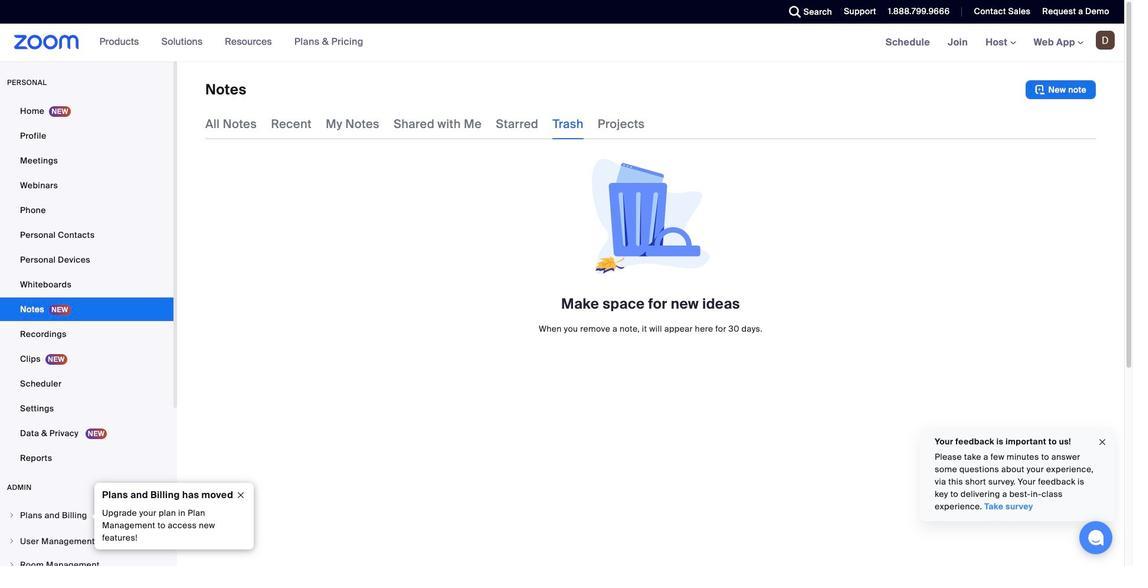 Task type: vqa. For each thing, say whether or not it's contained in the screenshot.
second right icon
yes



Task type: describe. For each thing, give the bounding box(es) containing it.
2 right image from the top
[[8, 538, 15, 545]]

zoom logo image
[[14, 35, 79, 50]]

1 horizontal spatial close image
[[1098, 435, 1107, 449]]

0 horizontal spatial close image
[[231, 490, 250, 501]]

open chat image
[[1088, 530, 1104, 546]]



Task type: locate. For each thing, give the bounding box(es) containing it.
profile picture image
[[1096, 31, 1115, 50]]

application
[[205, 80, 1096, 99]]

1 vertical spatial close image
[[231, 490, 250, 501]]

banner
[[0, 24, 1125, 62]]

close image
[[1098, 435, 1107, 449], [231, 490, 250, 501]]

1 vertical spatial right image
[[8, 538, 15, 545]]

menu item
[[0, 554, 174, 566]]

personal menu menu
[[0, 99, 174, 471]]

admin menu menu
[[0, 504, 174, 566]]

right image
[[8, 512, 15, 519], [8, 538, 15, 545]]

right image
[[8, 561, 15, 566]]

meetings navigation
[[877, 24, 1125, 62]]

0 vertical spatial close image
[[1098, 435, 1107, 449]]

tooltip
[[92, 483, 254, 550]]

tabs of all notes page tab list
[[205, 109, 645, 139]]

product information navigation
[[79, 24, 372, 61]]

1 right image from the top
[[8, 512, 15, 519]]

0 vertical spatial right image
[[8, 512, 15, 519]]



